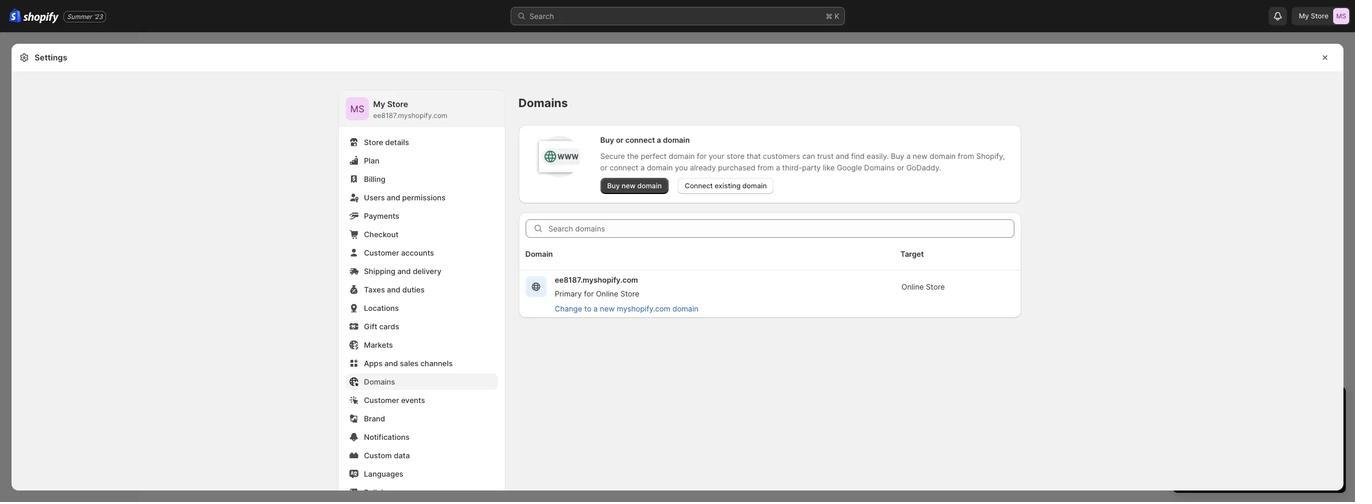 Task type: locate. For each thing, give the bounding box(es) containing it.
checkout
[[364, 230, 398, 239]]

1 horizontal spatial domains
[[519, 96, 568, 110]]

delivery
[[413, 267, 441, 276]]

buy or connect a domain
[[600, 135, 690, 145]]

connect up the
[[625, 135, 655, 145]]

a right to
[[594, 304, 598, 314]]

plan
[[364, 156, 379, 165]]

apps and sales channels link
[[346, 356, 498, 372]]

0 horizontal spatial ee8187.myshopify.com
[[373, 111, 447, 120]]

'23
[[94, 12, 103, 20]]

customers
[[763, 152, 800, 161]]

1 horizontal spatial my
[[1299, 12, 1309, 20]]

domains inside secure the perfect domain for your store that customers can trust and find easily. buy a new domain from shopify, or connect a domain you already purchased from a third-party like google domains or godaddy.
[[864, 163, 895, 172]]

trust
[[817, 152, 834, 161]]

1 day left in your trial element
[[1173, 417, 1346, 493]]

0 vertical spatial for
[[697, 152, 707, 161]]

store for my store ee8187.myshopify.com
[[387, 99, 408, 109]]

online down target
[[902, 282, 924, 292]]

or down secure
[[600, 163, 608, 172]]

summer
[[67, 12, 92, 20]]

buy inside secure the perfect domain for your store that customers can trust and find easily. buy a new domain from shopify, or connect a domain you already purchased from a third-party like google domains or godaddy.
[[891, 152, 904, 161]]

store
[[727, 152, 745, 161]]

domains inside shop settings menu element
[[364, 378, 395, 387]]

connect down the
[[610, 163, 638, 172]]

plan link
[[346, 153, 498, 169]]

0 horizontal spatial or
[[600, 163, 608, 172]]

1 customer from the top
[[364, 248, 399, 258]]

shop settings menu element
[[339, 91, 505, 503]]

my
[[1299, 12, 1309, 20], [373, 99, 385, 109]]

from
[[958, 152, 974, 161], [758, 163, 774, 172]]

Search domains search field
[[548, 220, 1014, 238]]

shopify image
[[9, 9, 21, 23], [23, 12, 59, 23]]

0 horizontal spatial for
[[584, 289, 594, 299]]

new up godaddy.
[[913, 152, 928, 161]]

and right apps
[[385, 359, 398, 368]]

⌘ k
[[826, 12, 840, 21]]

1 horizontal spatial my store image
[[1333, 8, 1349, 24]]

and up google at the top
[[836, 152, 849, 161]]

customer up 'brand' at the bottom left of the page
[[364, 396, 399, 405]]

1 horizontal spatial new
[[622, 182, 636, 190]]

online up change to a new myshopify.com domain button
[[596, 289, 618, 299]]

⌘
[[826, 12, 833, 21]]

brand
[[364, 414, 385, 424]]

easily.
[[867, 152, 889, 161]]

summer '23 link
[[64, 11, 106, 22]]

2 horizontal spatial new
[[913, 152, 928, 161]]

users
[[364, 193, 385, 202]]

settings dialog
[[12, 44, 1344, 503]]

shipping and delivery link
[[346, 263, 498, 280]]

ee8187.myshopify.com up store details link
[[373, 111, 447, 120]]

0 vertical spatial customer
[[364, 248, 399, 258]]

for up to
[[584, 289, 594, 299]]

1 horizontal spatial for
[[697, 152, 707, 161]]

my inside my store ee8187.myshopify.com
[[373, 99, 385, 109]]

ee8187.myshopify.com inside shop settings menu element
[[373, 111, 447, 120]]

2 customer from the top
[[364, 396, 399, 405]]

0 vertical spatial domains
[[519, 96, 568, 110]]

for inside secure the perfect domain for your store that customers can trust and find easily. buy a new domain from shopify, or connect a domain you already purchased from a third-party like google domains or godaddy.
[[697, 152, 707, 161]]

online
[[902, 282, 924, 292], [596, 289, 618, 299]]

search
[[529, 12, 554, 21]]

and inside secure the perfect domain for your store that customers can trust and find easily. buy a new domain from shopify, or connect a domain you already purchased from a third-party like google domains or godaddy.
[[836, 152, 849, 161]]

permissions
[[402, 193, 446, 202]]

from left shopify,
[[958, 152, 974, 161]]

2 vertical spatial new
[[600, 304, 615, 314]]

third-
[[782, 163, 802, 172]]

my store image right the my store
[[1333, 8, 1349, 24]]

markets link
[[346, 337, 498, 353]]

new right to
[[600, 304, 615, 314]]

secure the perfect domain for your store that customers can trust and find easily. buy a new domain from shopify, or connect a domain you already purchased from a third-party like google domains or godaddy.
[[600, 152, 1005, 172]]

customer accounts link
[[346, 245, 498, 261]]

for up already
[[697, 152, 707, 161]]

my store image up store details at top left
[[346, 97, 369, 120]]

customer
[[364, 248, 399, 258], [364, 396, 399, 405]]

my store image inside shop settings menu element
[[346, 97, 369, 120]]

store
[[1311, 12, 1329, 20], [387, 99, 408, 109], [364, 138, 383, 147], [926, 282, 945, 292], [620, 289, 639, 299]]

2 horizontal spatial domains
[[864, 163, 895, 172]]

0 vertical spatial from
[[958, 152, 974, 161]]

your
[[709, 152, 724, 161]]

0 vertical spatial ee8187.myshopify.com
[[373, 111, 447, 120]]

already
[[690, 163, 716, 172]]

1 vertical spatial connect
[[610, 163, 638, 172]]

dialog
[[1348, 44, 1355, 491]]

ms button
[[346, 97, 369, 120]]

connect existing domain link
[[678, 178, 774, 194]]

connect
[[685, 182, 713, 190]]

0 horizontal spatial my store image
[[346, 97, 369, 120]]

a inside change to a new myshopify.com domain button
[[594, 304, 598, 314]]

customer down checkout
[[364, 248, 399, 258]]

0 vertical spatial my
[[1299, 12, 1309, 20]]

domain
[[525, 250, 553, 259]]

and for duties
[[387, 285, 400, 295]]

buy down secure
[[607, 182, 620, 190]]

1 vertical spatial my
[[373, 99, 385, 109]]

and down customer accounts
[[397, 267, 411, 276]]

1 vertical spatial ee8187.myshopify.com
[[555, 276, 638, 285]]

buy
[[600, 135, 614, 145], [891, 152, 904, 161], [607, 182, 620, 190]]

new down the
[[622, 182, 636, 190]]

k
[[835, 12, 840, 21]]

gift cards link
[[346, 319, 498, 335]]

2 vertical spatial buy
[[607, 182, 620, 190]]

myshopify.com
[[617, 304, 670, 314]]

1 horizontal spatial online
[[902, 282, 924, 292]]

buy up secure
[[600, 135, 614, 145]]

store details
[[364, 138, 409, 147]]

find
[[851, 152, 865, 161]]

a down the perfect
[[641, 163, 645, 172]]

1 vertical spatial for
[[584, 289, 594, 299]]

0 vertical spatial my store image
[[1333, 8, 1349, 24]]

0 horizontal spatial my
[[373, 99, 385, 109]]

channels
[[420, 359, 453, 368]]

connect inside secure the perfect domain for your store that customers can trust and find easily. buy a new domain from shopify, or connect a domain you already purchased from a third-party like google domains or godaddy.
[[610, 163, 638, 172]]

1 vertical spatial domains
[[864, 163, 895, 172]]

or up secure
[[616, 135, 624, 145]]

change
[[555, 304, 582, 314]]

0 vertical spatial buy
[[600, 135, 614, 145]]

customer events link
[[346, 393, 498, 409]]

and for delivery
[[397, 267, 411, 276]]

domain
[[663, 135, 690, 145], [669, 152, 695, 161], [930, 152, 956, 161], [647, 163, 673, 172], [637, 182, 662, 190], [743, 182, 767, 190], [673, 304, 699, 314]]

connect
[[625, 135, 655, 145], [610, 163, 638, 172]]

1 vertical spatial my store image
[[346, 97, 369, 120]]

you
[[675, 163, 688, 172]]

settings
[[35, 52, 67, 62]]

markets
[[364, 341, 393, 350]]

locations link
[[346, 300, 498, 316]]

party
[[802, 163, 821, 172]]

1 horizontal spatial ee8187.myshopify.com
[[555, 276, 638, 285]]

and right users
[[387, 193, 400, 202]]

ee8187.myshopify.com inside ee8187.myshopify.com primary for online store
[[555, 276, 638, 285]]

2 vertical spatial domains
[[364, 378, 395, 387]]

shipping
[[364, 267, 395, 276]]

1 horizontal spatial from
[[958, 152, 974, 161]]

data
[[394, 451, 410, 461]]

store for online store
[[926, 282, 945, 292]]

new inside button
[[600, 304, 615, 314]]

1 vertical spatial from
[[758, 163, 774, 172]]

1 vertical spatial new
[[622, 182, 636, 190]]

0 horizontal spatial online
[[596, 289, 618, 299]]

1 vertical spatial buy
[[891, 152, 904, 161]]

buy new domain
[[607, 182, 662, 190]]

or left godaddy.
[[897, 163, 904, 172]]

from down that
[[758, 163, 774, 172]]

cards
[[379, 322, 399, 331]]

1 vertical spatial customer
[[364, 396, 399, 405]]

store inside my store ee8187.myshopify.com
[[387, 99, 408, 109]]

and right taxes
[[387, 285, 400, 295]]

0 horizontal spatial domains
[[364, 378, 395, 387]]

languages
[[364, 470, 403, 479]]

ee8187.myshopify.com up to
[[555, 276, 638, 285]]

a up godaddy.
[[907, 152, 911, 161]]

buy right easily.
[[891, 152, 904, 161]]

connect existing domain
[[685, 182, 767, 190]]

0 vertical spatial new
[[913, 152, 928, 161]]

0 horizontal spatial new
[[600, 304, 615, 314]]

custom data link
[[346, 448, 498, 464]]

and
[[836, 152, 849, 161], [387, 193, 400, 202], [397, 267, 411, 276], [387, 285, 400, 295], [385, 359, 398, 368]]

billing link
[[346, 171, 498, 187]]

my store image
[[1333, 8, 1349, 24], [346, 97, 369, 120]]

google
[[837, 163, 862, 172]]



Task type: describe. For each thing, give the bounding box(es) containing it.
new inside secure the perfect domain for your store that customers can trust and find easily. buy a new domain from shopify, or connect a domain you already purchased from a third-party like google domains or godaddy.
[[913, 152, 928, 161]]

policies
[[364, 488, 392, 497]]

sales
[[400, 359, 418, 368]]

buy new domain link
[[600, 178, 669, 194]]

custom data
[[364, 451, 410, 461]]

store inside ee8187.myshopify.com primary for online store
[[620, 289, 639, 299]]

summer '23
[[67, 12, 103, 20]]

duties
[[402, 285, 425, 295]]

and for sales
[[385, 359, 398, 368]]

godaddy.
[[906, 163, 941, 172]]

domain inside change to a new myshopify.com domain button
[[673, 304, 699, 314]]

for inside ee8187.myshopify.com primary for online store
[[584, 289, 594, 299]]

customer for customer accounts
[[364, 248, 399, 258]]

change to a new myshopify.com domain
[[555, 304, 699, 314]]

taxes and duties
[[364, 285, 425, 295]]

apps and sales channels
[[364, 359, 453, 368]]

billing
[[364, 175, 385, 184]]

payments
[[364, 212, 399, 221]]

customer for customer events
[[364, 396, 399, 405]]

to
[[584, 304, 592, 314]]

primary
[[555, 289, 582, 299]]

my store
[[1299, 12, 1329, 20]]

purchased
[[718, 163, 756, 172]]

shopify,
[[976, 152, 1005, 161]]

buy for buy or connect a domain
[[600, 135, 614, 145]]

customer events
[[364, 396, 425, 405]]

0 horizontal spatial from
[[758, 163, 774, 172]]

buy for buy new domain
[[607, 182, 620, 190]]

change to a new myshopify.com domain button
[[548, 301, 706, 317]]

events
[[401, 396, 425, 405]]

gift cards
[[364, 322, 399, 331]]

a down customers
[[776, 163, 780, 172]]

0 vertical spatial connect
[[625, 135, 655, 145]]

store details link
[[346, 134, 498, 150]]

domain inside "buy new domain" link
[[637, 182, 662, 190]]

store for my store
[[1311, 12, 1329, 20]]

ee8187.myshopify.com primary for online store
[[555, 276, 639, 299]]

and for permissions
[[387, 193, 400, 202]]

policies link
[[346, 485, 498, 501]]

taxes
[[364, 285, 385, 295]]

that
[[747, 152, 761, 161]]

can
[[802, 152, 815, 161]]

the
[[627, 152, 639, 161]]

users and permissions
[[364, 193, 446, 202]]

apps
[[364, 359, 383, 368]]

languages link
[[346, 466, 498, 482]]

1 horizontal spatial or
[[616, 135, 624, 145]]

online store
[[902, 282, 945, 292]]

my for my store
[[1299, 12, 1309, 20]]

online inside ee8187.myshopify.com primary for online store
[[596, 289, 618, 299]]

my for my store ee8187.myshopify.com
[[373, 99, 385, 109]]

payments link
[[346, 208, 498, 224]]

custom
[[364, 451, 392, 461]]

customer accounts
[[364, 248, 434, 258]]

domain inside connect existing domain link
[[743, 182, 767, 190]]

users and permissions link
[[346, 190, 498, 206]]

a up the perfect
[[657, 135, 661, 145]]

secure
[[600, 152, 625, 161]]

1 horizontal spatial shopify image
[[23, 12, 59, 23]]

shipping and delivery
[[364, 267, 441, 276]]

details
[[385, 138, 409, 147]]

taxes and duties link
[[346, 282, 498, 298]]

notifications link
[[346, 429, 498, 446]]

accounts
[[401, 248, 434, 258]]

checkout link
[[346, 227, 498, 243]]

notifications
[[364, 433, 410, 442]]

like
[[823, 163, 835, 172]]

gift
[[364, 322, 377, 331]]

domains link
[[346, 374, 498, 390]]

brand link
[[346, 411, 498, 427]]

2 horizontal spatial or
[[897, 163, 904, 172]]

0 horizontal spatial shopify image
[[9, 9, 21, 23]]

existing
[[715, 182, 741, 190]]

perfect
[[641, 152, 667, 161]]

my store ee8187.myshopify.com
[[373, 99, 447, 120]]

target
[[901, 250, 924, 259]]



Task type: vqa. For each thing, say whether or not it's contained in the screenshot.
delivery
yes



